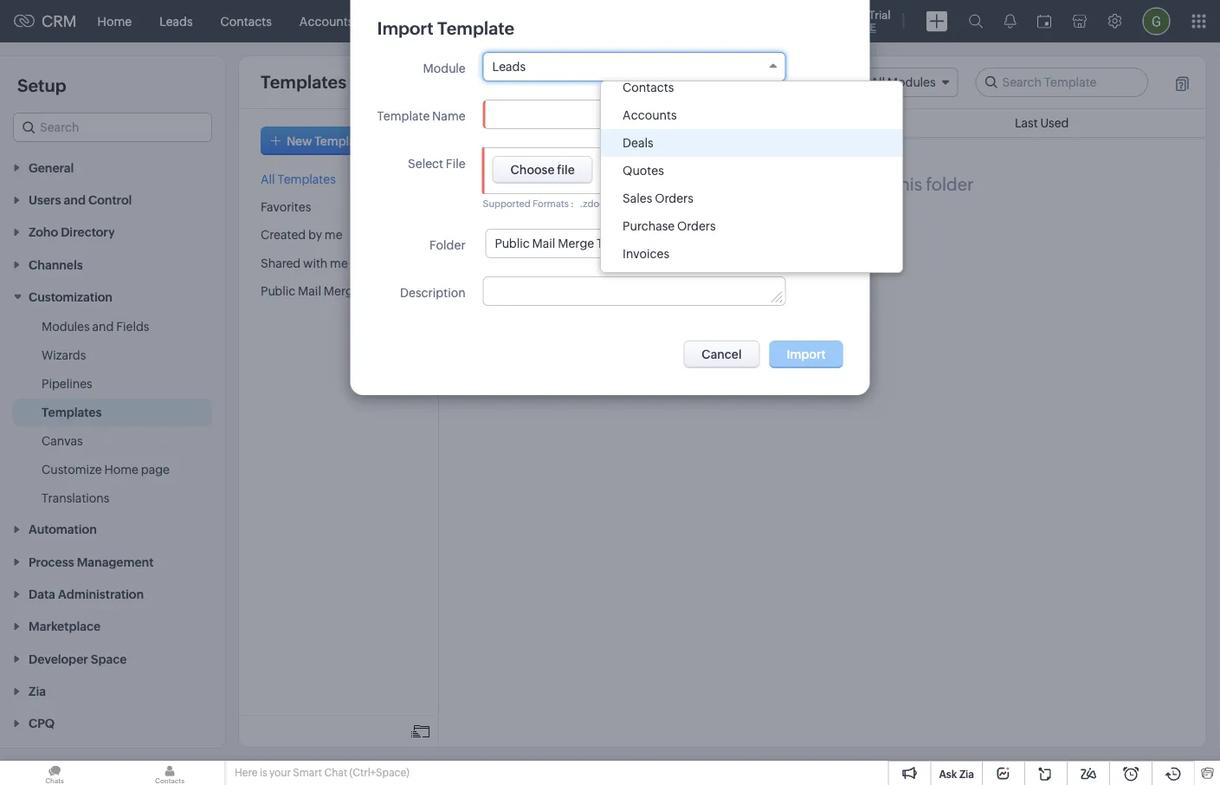 Task type: describe. For each thing, give the bounding box(es) containing it.
(ctrl+space)
[[350, 767, 410, 779]]

import
[[377, 18, 434, 38]]

enterprise-
[[812, 8, 869, 21]]

wizards link
[[42, 346, 86, 364]]

page
[[141, 462, 170, 476]]

leads link
[[146, 0, 207, 42]]

fields
[[116, 319, 149, 333]]

templates link
[[42, 404, 102, 421]]

deals inside option
[[623, 136, 654, 150]]

public mail merge templates inside field
[[495, 237, 655, 250]]

here is your smart chat (ctrl+space)
[[235, 767, 410, 779]]

modules and fields link
[[42, 318, 149, 335]]

email
[[459, 77, 492, 92]]

all templates
[[261, 172, 336, 186]]

ask
[[940, 768, 958, 780]]

created by me link
[[261, 228, 343, 242]]

.docx
[[638, 198, 664, 209]]

supported
[[483, 198, 531, 209]]

mail inside field
[[532, 237, 556, 250]]

modified by
[[816, 116, 883, 130]]

0 horizontal spatial public
[[261, 284, 296, 298]]

signals element
[[994, 0, 1027, 42]]

new template
[[287, 134, 367, 148]]

by for created
[[308, 228, 322, 242]]

wizards
[[42, 348, 86, 362]]

mail
[[698, 174, 732, 194]]

orders for sales orders
[[655, 191, 694, 205]]

0 vertical spatial deals
[[382, 14, 412, 28]]

no
[[671, 174, 694, 194]]

this
[[894, 174, 923, 194]]

templates inside field
[[597, 237, 655, 250]]

contacts for contacts link
[[221, 14, 272, 28]]

0 horizontal spatial merge
[[324, 284, 360, 298]]

sales
[[623, 191, 653, 205]]

select
[[408, 156, 444, 170]]

folder
[[927, 174, 974, 194]]

select file
[[408, 156, 466, 170]]

.zdoc
[[580, 198, 605, 209]]

list box containing contacts
[[601, 74, 903, 272]]

all
[[261, 172, 275, 186]]

shared
[[261, 256, 301, 270]]

customize
[[42, 462, 102, 476]]

translations
[[42, 491, 110, 505]]

leads inside field
[[493, 60, 526, 74]]

tasks link
[[426, 0, 485, 42]]

quotes option
[[601, 157, 903, 185]]

canvas
[[42, 434, 83, 448]]

signals image
[[1005, 14, 1017, 29]]

deals link
[[368, 0, 426, 42]]

mail inside "link"
[[629, 77, 654, 92]]

invoices option
[[601, 240, 903, 268]]

crm
[[42, 12, 77, 30]]

canvas link
[[42, 432, 83, 449]]

crm link
[[14, 12, 77, 30]]

accounts inside option
[[623, 108, 677, 122]]

quotes
[[623, 164, 664, 178]]

merge inside field
[[558, 237, 595, 250]]

meetings link
[[485, 0, 565, 42]]

public inside field
[[495, 237, 530, 250]]

customization region
[[0, 313, 225, 513]]

customize home page link
[[42, 461, 170, 478]]

contacts image
[[115, 761, 224, 785]]

customization
[[29, 290, 113, 304]]

merge
[[735, 174, 788, 194]]

smart
[[293, 767, 322, 779]]

email link
[[441, 73, 510, 97]]

upgrade
[[827, 22, 877, 33]]

home inside 'link'
[[98, 14, 132, 28]]

3 , from the left
[[666, 198, 668, 209]]

profile element
[[1133, 0, 1182, 42]]

used
[[1041, 116, 1070, 130]]

module
[[423, 61, 466, 75]]

import template
[[377, 18, 515, 38]]

ask zia
[[940, 768, 975, 780]]

accounts link
[[286, 0, 368, 42]]

description
[[400, 286, 466, 299]]

mail merge link
[[611, 73, 714, 97]]

all templates link
[[261, 172, 336, 186]]

template inside button
[[315, 134, 367, 148]]

meetings
[[498, 14, 551, 28]]

folder
[[430, 238, 466, 252]]

and
[[92, 319, 114, 333]]

zia
[[960, 768, 975, 780]]

me for shared with me
[[330, 256, 348, 270]]

1 vertical spatial public mail merge templates
[[261, 284, 421, 298]]

with
[[303, 256, 328, 270]]

no mail merge templates in this folder
[[671, 174, 974, 194]]

pipelines
[[42, 377, 92, 391]]

customize home page
[[42, 462, 170, 476]]

file
[[446, 156, 466, 170]]

translations link
[[42, 489, 110, 507]]

created by me
[[261, 228, 343, 242]]

last
[[1015, 116, 1039, 130]]

your
[[270, 767, 291, 779]]

purchase
[[623, 219, 675, 233]]

modules and fields
[[42, 319, 149, 333]]



Task type: locate. For each thing, give the bounding box(es) containing it.
templates inside customization region
[[42, 405, 102, 419]]

1 horizontal spatial public mail merge templates
[[495, 237, 655, 250]]

invoices
[[623, 247, 670, 261]]

deals
[[382, 14, 412, 28], [623, 136, 654, 150]]

1 horizontal spatial leads
[[493, 60, 526, 74]]

enterprise-trial upgrade
[[812, 8, 891, 33]]

contacts
[[221, 14, 272, 28], [623, 81, 674, 94]]

formats
[[533, 198, 569, 209]]

accounts
[[300, 14, 354, 28], [623, 108, 677, 122]]

deals left tasks
[[382, 14, 412, 28]]

1 horizontal spatial accounts
[[623, 108, 677, 122]]

contacts inside contacts link
[[221, 14, 272, 28]]

1 horizontal spatial public
[[495, 237, 530, 250]]

tasks
[[440, 14, 471, 28]]

1 vertical spatial mail
[[532, 237, 556, 250]]

0 horizontal spatial mail
[[298, 284, 321, 298]]

0 vertical spatial mail
[[629, 77, 654, 92]]

public mail merge templates down :
[[495, 237, 655, 250]]

contacts link
[[207, 0, 286, 42]]

inventory
[[532, 77, 590, 92]]

Search Template text field
[[977, 68, 1148, 96]]

supported formats : .zdoc , .doc , .docx , .pdf
[[483, 198, 698, 209]]

1 , from the left
[[607, 198, 610, 209]]

1 vertical spatial by
[[308, 228, 322, 242]]

public
[[495, 237, 530, 250], [261, 284, 296, 298]]

1 vertical spatial merge
[[558, 237, 595, 250]]

by right modified
[[869, 116, 883, 130]]

by for modified
[[869, 116, 883, 130]]

mail merge
[[629, 77, 696, 92]]

templates
[[261, 72, 347, 92], [278, 172, 336, 186], [597, 237, 655, 250], [363, 284, 421, 298], [42, 405, 102, 419]]

, left the .doc
[[607, 198, 610, 209]]

0 vertical spatial public
[[495, 237, 530, 250]]

1 vertical spatial deals
[[623, 136, 654, 150]]

0 vertical spatial leads
[[160, 14, 193, 28]]

shared with me
[[261, 256, 348, 270]]

1 vertical spatial leads
[[493, 60, 526, 74]]

,
[[607, 198, 610, 209], [634, 198, 637, 209], [666, 198, 668, 209]]

1 horizontal spatial mail
[[532, 237, 556, 250]]

1 vertical spatial home
[[104, 462, 139, 476]]

modified
[[816, 116, 867, 130]]

public mail merge templates
[[495, 237, 655, 250], [261, 284, 421, 298]]

pipelines link
[[42, 375, 92, 392]]

home link
[[84, 0, 146, 42]]

template name down inventory "link"
[[484, 116, 573, 130]]

created
[[261, 228, 306, 242]]

home
[[98, 14, 132, 28], [104, 462, 139, 476]]

favorites
[[261, 200, 311, 214]]

1 horizontal spatial deals
[[623, 136, 654, 150]]

chat
[[324, 767, 348, 779]]

me right the with
[[330, 256, 348, 270]]

name down email link
[[432, 109, 466, 123]]

in
[[876, 174, 890, 194]]

deals up quotes at the top right of page
[[623, 136, 654, 150]]

2 vertical spatial merge
[[324, 284, 360, 298]]

modules
[[42, 319, 90, 333]]

1 vertical spatial orders
[[678, 219, 716, 233]]

0 vertical spatial contacts
[[221, 14, 272, 28]]

1 vertical spatial accounts
[[623, 108, 677, 122]]

0 horizontal spatial by
[[308, 228, 322, 242]]

orders down the .pdf
[[678, 219, 716, 233]]

accounts down mail merge "link"
[[623, 108, 677, 122]]

0 horizontal spatial ,
[[607, 198, 610, 209]]

0 vertical spatial public mail merge templates
[[495, 237, 655, 250]]

profile image
[[1143, 7, 1171, 35]]

templates
[[792, 174, 872, 194]]

new
[[287, 134, 312, 148]]

me up the with
[[325, 228, 343, 242]]

orders
[[655, 191, 694, 205], [678, 219, 716, 233]]

1 vertical spatial contacts
[[623, 81, 674, 94]]

0 vertical spatial me
[[325, 228, 343, 242]]

template name up select
[[377, 109, 466, 123]]

purchase orders
[[623, 219, 716, 233]]

customization button
[[0, 280, 225, 313]]

0 vertical spatial merge
[[657, 77, 696, 92]]

leads right home 'link'
[[160, 14, 193, 28]]

1 horizontal spatial name
[[539, 116, 573, 130]]

public mail merge templates link
[[261, 284, 421, 298]]

mail right "inventory"
[[629, 77, 654, 92]]

merge
[[657, 77, 696, 92], [558, 237, 595, 250], [324, 284, 360, 298]]

0 vertical spatial orders
[[655, 191, 694, 205]]

orders up purchase orders
[[655, 191, 694, 205]]

contacts inside contacts 'option'
[[623, 81, 674, 94]]

0 vertical spatial by
[[869, 116, 883, 130]]

leads
[[160, 14, 193, 28], [493, 60, 526, 74]]

by up the with
[[308, 228, 322, 242]]

home inside customization region
[[104, 462, 139, 476]]

None text field
[[484, 277, 785, 305]]

chats image
[[0, 761, 109, 785]]

0 horizontal spatial template name
[[377, 109, 466, 123]]

1 horizontal spatial merge
[[558, 237, 595, 250]]

0 horizontal spatial accounts
[[300, 14, 354, 28]]

public down supported
[[495, 237, 530, 250]]

deals option
[[601, 129, 903, 157]]

accounts left deals link
[[300, 14, 354, 28]]

mail down shared with me
[[298, 284, 321, 298]]

0 horizontal spatial name
[[432, 109, 466, 123]]

, left the .pdf
[[666, 198, 668, 209]]

sales orders
[[623, 191, 694, 205]]

1 vertical spatial public
[[261, 284, 296, 298]]

Public Mail Merge Templates field
[[486, 229, 789, 258]]

0 vertical spatial accounts
[[300, 14, 354, 28]]

None button
[[493, 156, 593, 184], [684, 341, 760, 368], [493, 156, 593, 184], [684, 341, 760, 368]]

shared with me link
[[261, 256, 348, 270]]

contacts option
[[601, 74, 903, 101]]

1 horizontal spatial ,
[[634, 198, 637, 209]]

name
[[432, 109, 466, 123], [539, 116, 573, 130]]

Leads field
[[483, 52, 786, 81]]

1 vertical spatial me
[[330, 256, 348, 270]]

purchase orders option
[[601, 212, 903, 240]]

is
[[260, 767, 267, 779]]

home right crm
[[98, 14, 132, 28]]

:
[[571, 198, 574, 209]]

merge up accounts option
[[657, 77, 696, 92]]

1 horizontal spatial template name
[[484, 116, 573, 130]]

template name
[[377, 109, 466, 123], [484, 116, 573, 130]]

template
[[438, 18, 515, 38], [377, 109, 430, 123], [484, 116, 537, 130], [315, 134, 367, 148]]

help image
[[1177, 76, 1190, 92]]

0 horizontal spatial contacts
[[221, 14, 272, 28]]

0 horizontal spatial public mail merge templates
[[261, 284, 421, 298]]

contacts right leads link
[[221, 14, 272, 28]]

None text field
[[484, 101, 785, 128]]

public down the shared
[[261, 284, 296, 298]]

accounts option
[[601, 101, 903, 129]]

by
[[869, 116, 883, 130], [308, 228, 322, 242]]

trial
[[869, 8, 891, 21]]

leads down "meetings" link
[[493, 60, 526, 74]]

here
[[235, 767, 258, 779]]

sales orders option
[[601, 185, 903, 212]]

.doc
[[612, 198, 632, 209]]

public mail merge templates down the with
[[261, 284, 421, 298]]

2 , from the left
[[634, 198, 637, 209]]

contacts up quotes at the top right of page
[[623, 81, 674, 94]]

0 horizontal spatial deals
[[382, 14, 412, 28]]

last used
[[1015, 116, 1070, 130]]

mail
[[629, 77, 654, 92], [532, 237, 556, 250], [298, 284, 321, 298]]

inventory link
[[514, 73, 608, 97]]

2 horizontal spatial merge
[[657, 77, 696, 92]]

contacts for list box containing contacts
[[623, 81, 674, 94]]

2 horizontal spatial mail
[[629, 77, 654, 92]]

setup
[[17, 75, 66, 95]]

1 horizontal spatial contacts
[[623, 81, 674, 94]]

, right the .doc
[[634, 198, 637, 209]]

merge down the with
[[324, 284, 360, 298]]

2 horizontal spatial ,
[[666, 198, 668, 209]]

name down inventory "link"
[[539, 116, 573, 130]]

merge down :
[[558, 237, 595, 250]]

home left page
[[104, 462, 139, 476]]

me
[[325, 228, 343, 242], [330, 256, 348, 270]]

me for created by me
[[325, 228, 343, 242]]

0 vertical spatial home
[[98, 14, 132, 28]]

0 horizontal spatial leads
[[160, 14, 193, 28]]

list box
[[601, 74, 903, 272]]

1 horizontal spatial by
[[869, 116, 883, 130]]

.pdf
[[670, 198, 689, 209]]

merge inside "link"
[[657, 77, 696, 92]]

favorites link
[[261, 200, 311, 214]]

orders for purchase orders
[[678, 219, 716, 233]]

calendar image
[[1038, 14, 1052, 28]]

mail down formats
[[532, 237, 556, 250]]

2 vertical spatial mail
[[298, 284, 321, 298]]



Task type: vqa. For each thing, say whether or not it's contained in the screenshot.
leftmost Template Name
yes



